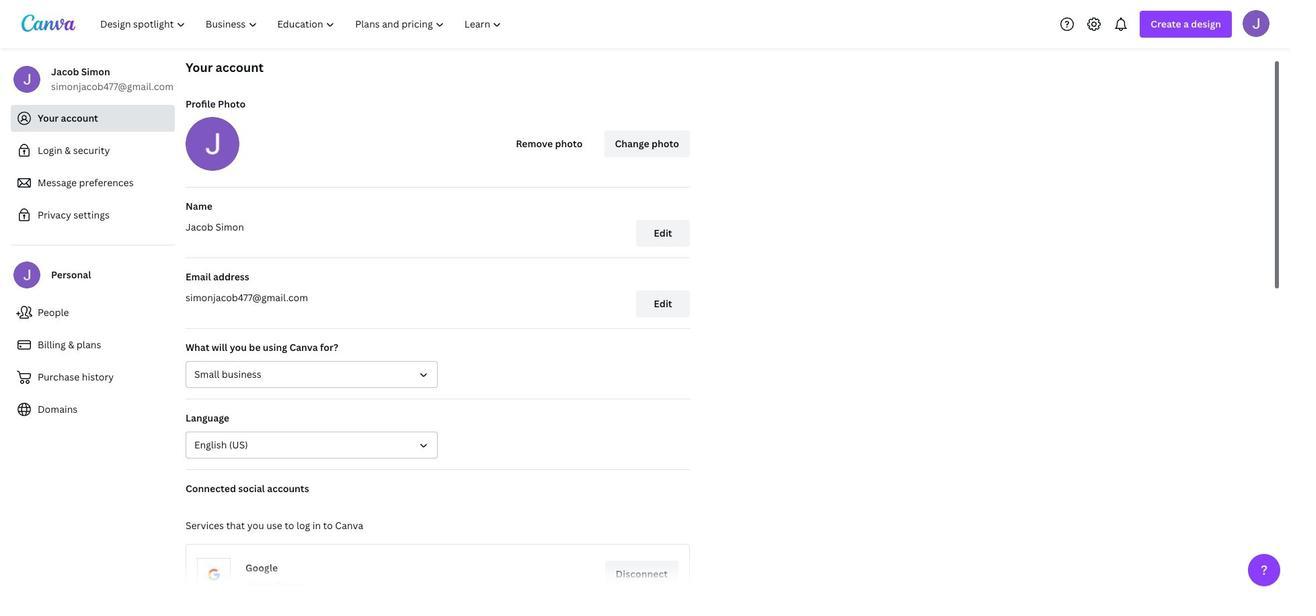 Task type: vqa. For each thing, say whether or not it's contained in the screenshot.
including
no



Task type: locate. For each thing, give the bounding box(es) containing it.
None button
[[186, 361, 438, 388]]



Task type: describe. For each thing, give the bounding box(es) containing it.
top level navigation element
[[91, 11, 514, 38]]

jacob simon image
[[1243, 10, 1270, 37]]

Language: English (US) button
[[186, 432, 438, 459]]



